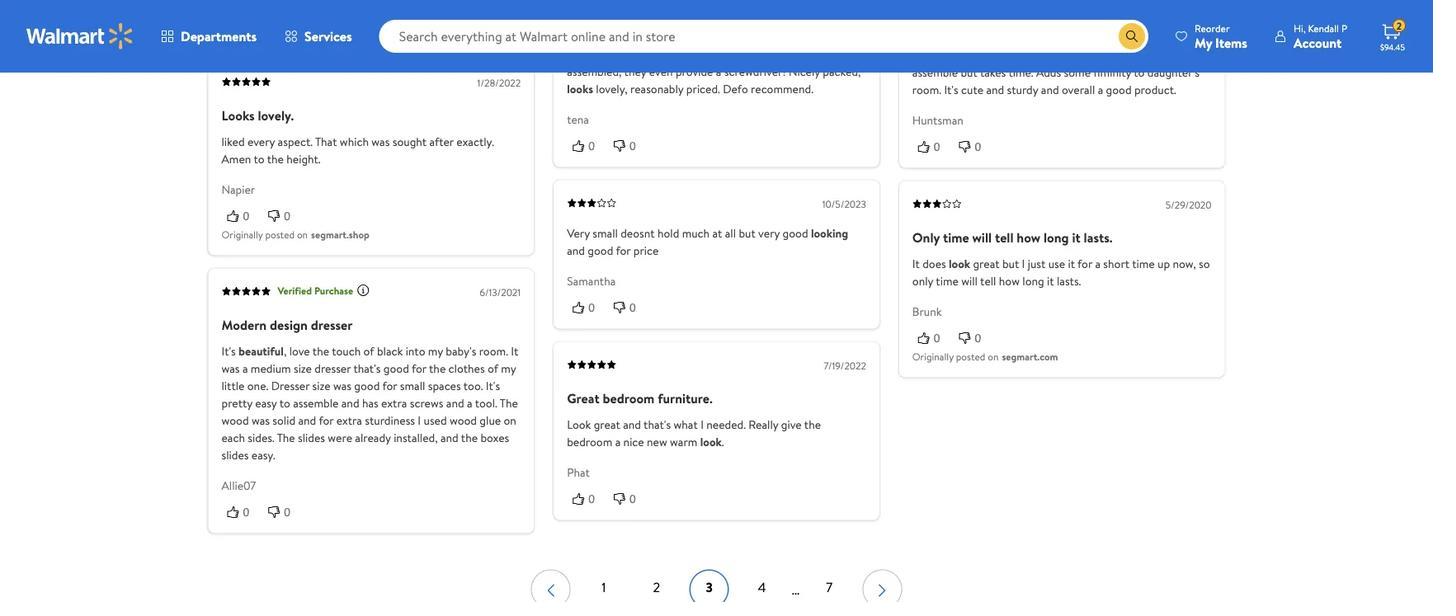 Task type: describe. For each thing, give the bounding box(es) containing it.
but inside very small deosnt hold much at all but very good looking and good for price
[[739, 225, 756, 241]]

samantha
[[567, 273, 616, 289]]

originally for looks
[[222, 227, 263, 241]]

0 horizontal spatial look
[[700, 434, 722, 450]]

2 link
[[637, 570, 676, 602]]

which
[[340, 134, 369, 150]]

1 horizontal spatial of
[[488, 361, 498, 377]]

sturdiness
[[365, 413, 415, 429]]

verified
[[278, 284, 312, 298]]

dresser up 'touch'
[[311, 316, 353, 334]]

liked
[[222, 134, 245, 150]]

on for segmart.shop
[[297, 227, 308, 241]]

0 vertical spatial bedroom
[[603, 389, 655, 407]]

the inside "look great and that's what i needed. really give the bedroom a nice new warm"
[[804, 417, 821, 433]]

and left the smart.
[[606, 19, 628, 37]]

easy
[[1138, 47, 1161, 63]]

room. inside pretty nice as for the price.  easy to assemble but takes time.  adds some fiminity to daughter's room.  it's cute and sturdy and overall a good product.
[[912, 82, 942, 98]]

lasts. inside the great but i just use it for a short time up now, so only time will tell how long it lasts.
[[1057, 273, 1081, 289]]

solid
[[273, 413, 295, 429]]

overall
[[1062, 82, 1095, 98]]

really
[[749, 417, 778, 433]]

0 horizontal spatial the
[[277, 430, 295, 446]]

time.
[[1009, 65, 1034, 81]]

provide
[[676, 64, 713, 80]]

too.
[[464, 378, 483, 394]]

packed,
[[823, 64, 861, 80]]

aspect.
[[278, 134, 313, 150]]

2 vertical spatial it
[[1047, 273, 1054, 289]]

i inside , love the touch of black into my baby's room. it was a medium size dresser that's good for the clothes of my little one. dresser size was good for small spaces too. it's pretty easy to assemble and has extra screws and a tool. the wood was solid and for extra sturdiness i used wood glue on each sides. the slides were already installed, and the boxes slides easy.
[[418, 413, 421, 429]]

very
[[758, 225, 780, 241]]

the left boxes at the left of the page
[[461, 430, 478, 446]]

easily
[[814, 46, 841, 62]]

screws
[[410, 395, 443, 411]]

on!
[[795, 46, 811, 62]]

was inside liked every aspect. that which was sought after exactly. amen to the height.
[[372, 134, 390, 150]]

2 horizontal spatial the
[[912, 47, 931, 63]]

0 vertical spatial time
[[943, 228, 969, 246]]

for up were
[[319, 413, 334, 429]]

0 vertical spatial it
[[1072, 228, 1081, 246]]

3 link
[[690, 570, 729, 602]]

needed.
[[707, 417, 746, 433]]

long inside the great but i just use it for a short time up now, so only time will tell how long it lasts.
[[1023, 273, 1044, 289]]

1 horizontal spatial size
[[312, 378, 331, 394]]

0 horizontal spatial it's
[[222, 343, 236, 359]]

chest
[[703, 46, 730, 62]]

my
[[1195, 33, 1212, 52]]

used
[[424, 413, 447, 429]]

spot
[[770, 46, 792, 62]]

1 vertical spatial time
[[1132, 256, 1155, 272]]

lovely,
[[596, 81, 628, 97]]

departments button
[[147, 17, 271, 56]]

6/13/2021
[[480, 285, 521, 299]]

very small deosnt hold much at all but very good looking and good for price
[[567, 225, 848, 259]]

it inside , love the touch of black into my baby's room. it was a medium size dresser that's good for the clothes of my little one. dresser size was good for small spaces too. it's pretty easy to assemble and has extra screws and a tool. the wood was solid and for extra sturdiness i used wood glue on each sides. the slides were already installed, and the boxes slides easy.
[[511, 343, 518, 359]]

a inside "look great and that's what i needed. really give the bedroom a nice new warm"
[[615, 434, 621, 450]]

design
[[270, 316, 308, 334]]

defo
[[723, 81, 748, 97]]

...
[[792, 581, 800, 599]]

good down very
[[588, 243, 613, 259]]

look
[[567, 417, 591, 433]]

on for segmart.com
[[988, 349, 999, 363]]

modern design dresser
[[222, 316, 353, 334]]

1 horizontal spatial the
[[500, 395, 518, 411]]

for inside very small deosnt hold much at all but very good looking and good for price
[[616, 243, 631, 259]]

10/5/2023
[[822, 197, 866, 211]]

0 vertical spatial tell
[[995, 228, 1014, 246]]

0 vertical spatial how
[[1017, 228, 1041, 246]]

amen
[[222, 151, 251, 167]]

hi, kendall p account
[[1294, 21, 1347, 52]]

it's beautiful
[[222, 343, 284, 359]]

it does look
[[912, 256, 970, 272]]

will inside the great but i just use it for a short time up now, so only time will tell how long it lasts.
[[961, 273, 978, 289]]

a left tool.
[[467, 395, 472, 411]]

1 horizontal spatial my
[[501, 361, 516, 377]]

into
[[406, 343, 425, 359]]

lovely
[[567, 19, 603, 37]]

1 horizontal spatial little
[[948, 20, 975, 38]]

2 vertical spatial time
[[936, 273, 959, 289]]

Walmart Site-Wide search field
[[379, 20, 1149, 53]]

pretty inside pretty nice as for the price.  easy to assemble but takes time.  adds some fiminity to daughter's room.  it's cute and sturdy and overall a good product.
[[1001, 47, 1032, 63]]

huntsman
[[912, 112, 964, 128]]

after
[[429, 134, 454, 150]]

services
[[305, 27, 352, 45]]

the up spaces
[[429, 361, 446, 377]]

even
[[649, 64, 673, 80]]

dresser up takes
[[978, 20, 1020, 38]]

1 vertical spatial slides
[[222, 447, 249, 463]]

and right solid
[[298, 413, 316, 429]]

reasonably
[[630, 81, 684, 97]]

the right love
[[313, 343, 329, 359]]

boxes
[[481, 430, 509, 446]]

beautiful
[[239, 343, 284, 359]]

does
[[923, 256, 946, 272]]

posted for looks lovely.
[[265, 227, 295, 241]]

7
[[826, 578, 833, 597]]

looks lovely.
[[222, 106, 294, 124]]

.
[[722, 434, 724, 450]]

0 vertical spatial look
[[949, 256, 970, 272]]

7 link
[[810, 570, 849, 602]]

i inside the great but i just use it for a short time up now, so only time will tell how long it lasts.
[[1022, 256, 1025, 272]]

the inside we had the white 4 drawer chest and it's spot on! easily assembled, they even provide a screwdriver! nicely packed, looks lovely, reasonably priced. defo recommend.
[[606, 46, 623, 62]]

0 vertical spatial size
[[294, 361, 312, 377]]

love
[[289, 343, 310, 359]]

room. inside , love the touch of black into my baby's room. it was a medium size dresser that's good for the clothes of my little one. dresser size was good for small spaces too. it's pretty easy to assemble and has extra screws and a tool. the wood was solid and for extra sturdiness i used wood glue on each sides. the slides were already installed, and the boxes slides easy.
[[479, 343, 508, 359]]

looking
[[811, 225, 848, 241]]

great for great bedroom furniture.
[[567, 389, 600, 407]]

1 horizontal spatial slides
[[298, 430, 325, 446]]

tool.
[[475, 395, 497, 411]]

but inside pretty nice as for the price.  easy to assemble but takes time.  adds some fiminity to daughter's room.  it's cute and sturdy and overall a good product.
[[961, 65, 978, 81]]

napier
[[222, 181, 255, 197]]

verified purchase information image
[[357, 284, 370, 297]]

looks inside we had the white 4 drawer chest and it's spot on! easily assembled, they even provide a screwdriver! nicely packed, looks lovely, reasonably priced. defo recommend.
[[567, 81, 593, 97]]

how inside the great but i just use it for a short time up now, so only time will tell how long it lasts.
[[999, 273, 1020, 289]]

0 vertical spatial it
[[912, 256, 920, 272]]

the dresser looks
[[912, 47, 999, 63]]

product.
[[1135, 82, 1176, 98]]

hi,
[[1294, 21, 1306, 35]]

it's inside pretty nice as for the price.  easy to assemble but takes time.  adds some fiminity to daughter's room.  it's cute and sturdy and overall a good product.
[[944, 82, 959, 98]]

height.
[[287, 151, 321, 167]]

and down the used
[[441, 430, 459, 446]]

good right very
[[783, 225, 808, 241]]

i inside "look great and that's what i needed. really give the bedroom a nice new warm"
[[701, 417, 704, 433]]

give
[[781, 417, 802, 433]]

small inside , love the touch of black into my baby's room. it was a medium size dresser that's good for the clothes of my little one. dresser size was good for small spaces too. it's pretty easy to assemble and has extra screws and a tool. the wood was solid and for extra sturdiness i used wood glue on each sides. the slides were already installed, and the boxes slides easy.
[[400, 378, 425, 394]]

has
[[362, 395, 379, 411]]

a inside the great but i just use it for a short time up now, so only time will tell how long it lasts.
[[1095, 256, 1101, 272]]

assemble inside , love the touch of black into my baby's room. it was a medium size dresser that's good for the clothes of my little one. dresser size was good for small spaces too. it's pretty easy to assemble and has extra screws and a tool. the wood was solid and for extra sturdiness i used wood glue on each sides. the slides were already installed, and the boxes slides easy.
[[293, 395, 339, 411]]

walmart image
[[26, 23, 134, 50]]

items
[[1216, 33, 1248, 52]]

assemble inside pretty nice as for the price.  easy to assemble but takes time.  adds some fiminity to daughter's room.  it's cute and sturdy and overall a good product.
[[912, 65, 958, 81]]

0 vertical spatial long
[[1044, 228, 1069, 246]]

to inside liked every aspect. that which was sought after exactly. amen to the height.
[[254, 151, 265, 167]]

and down takes
[[986, 82, 1004, 98]]

some
[[1064, 65, 1091, 81]]

great bedroom furniture.
[[567, 389, 713, 407]]

1 wood from the left
[[222, 413, 249, 429]]

lovely and smart.
[[567, 19, 667, 37]]

,
[[284, 343, 287, 359]]

new
[[647, 434, 667, 450]]



Task type: vqa. For each thing, say whether or not it's contained in the screenshot.
cute
yes



Task type: locate. For each thing, give the bounding box(es) containing it.
hold
[[658, 225, 679, 241]]

will right only
[[972, 228, 992, 246]]

4 link
[[742, 570, 782, 602]]

1 horizontal spatial pretty
[[1001, 47, 1032, 63]]

1 vertical spatial extra
[[336, 413, 362, 429]]

assemble down dresser
[[293, 395, 339, 411]]

posted
[[265, 18, 295, 32], [265, 227, 295, 241], [956, 349, 986, 363]]

for inside the great but i just use it for a short time up now, so only time will tell how long it lasts.
[[1078, 256, 1093, 272]]

0 horizontal spatial slides
[[222, 447, 249, 463]]

0 vertical spatial 2
[[1397, 19, 1402, 33]]

extra up 'sturdiness'
[[381, 395, 407, 411]]

0 vertical spatial great
[[973, 256, 1000, 272]]

tell inside the great but i just use it for a short time up now, so only time will tell how long it lasts.
[[980, 273, 996, 289]]

lasts. up the 'short'
[[1084, 228, 1113, 246]]

0 horizontal spatial 2
[[653, 578, 660, 597]]

was right which
[[372, 134, 390, 150]]

was down it's beautiful
[[222, 361, 240, 377]]

a down chest
[[716, 64, 722, 80]]

was up sides.
[[252, 413, 270, 429]]

1 vertical spatial great
[[594, 417, 620, 433]]

long
[[1044, 228, 1069, 246], [1023, 273, 1044, 289]]

a left new
[[615, 434, 621, 450]]

2 inside 2 link
[[653, 578, 660, 597]]

dresser inside , love the touch of black into my baby's room. it was a medium size dresser that's good for the clothes of my little one. dresser size was good for small spaces too. it's pretty easy to assemble and has extra screws and a tool. the wood was solid and for extra sturdiness i used wood glue on each sides. the slides were already installed, and the boxes slides easy.
[[315, 361, 351, 377]]

white
[[626, 46, 653, 62]]

departments
[[181, 27, 257, 45]]

bedroom down look
[[567, 434, 612, 450]]

1 horizontal spatial it
[[912, 256, 920, 272]]

clothes
[[449, 361, 485, 377]]

on inside , love the touch of black into my baby's room. it was a medium size dresser that's good for the clothes of my little one. dresser size was good for small spaces too. it's pretty easy to assemble and has extra screws and a tool. the wood was solid and for extra sturdiness i used wood glue on each sides. the slides were already installed, and the boxes slides easy.
[[504, 413, 516, 429]]

small right very
[[593, 225, 618, 241]]

recommend.
[[751, 81, 814, 97]]

1 vertical spatial originally
[[222, 227, 263, 241]]

touch
[[332, 343, 361, 359]]

it right baby's
[[511, 343, 518, 359]]

but left just
[[1002, 256, 1019, 272]]

the up fiminity
[[1089, 47, 1105, 63]]

2 horizontal spatial it's
[[944, 82, 959, 98]]

and down very
[[567, 243, 585, 259]]

slides left were
[[298, 430, 325, 446]]

great right look
[[594, 417, 620, 433]]

spaces
[[428, 378, 461, 394]]

pretty inside , love the touch of black into my baby's room. it was a medium size dresser that's good for the clothes of my little one. dresser size was good for small spaces too. it's pretty easy to assemble and has extra screws and a tool. the wood was solid and for extra sturdiness i used wood glue on each sides. the slides were already installed, and the boxes slides easy.
[[222, 395, 252, 411]]

the right tool.
[[500, 395, 518, 411]]

it's down modern at bottom
[[222, 343, 236, 359]]

room. up 'huntsman'
[[912, 82, 942, 98]]

just
[[1028, 256, 1046, 272]]

great little dresser
[[912, 20, 1020, 38]]

and inside "look great and that's what i needed. really give the bedroom a nice new warm"
[[623, 417, 641, 433]]

a down fiminity
[[1098, 82, 1103, 98]]

1 horizontal spatial nice
[[1035, 47, 1056, 63]]

1 vertical spatial but
[[739, 225, 756, 241]]

medium
[[251, 361, 291, 377]]

all
[[725, 225, 736, 241]]

little
[[948, 20, 975, 38], [222, 378, 245, 394]]

0 vertical spatial but
[[961, 65, 978, 81]]

modern
[[222, 316, 267, 334]]

0 horizontal spatial looks
[[567, 81, 593, 97]]

takes
[[980, 65, 1006, 81]]

0 vertical spatial slides
[[298, 430, 325, 446]]

kendall
[[1308, 21, 1339, 35]]

nice
[[1035, 47, 1056, 63], [623, 434, 644, 450]]

little up the dresser looks in the top of the page
[[948, 20, 975, 38]]

1 horizontal spatial assemble
[[912, 65, 958, 81]]

much
[[682, 225, 710, 241]]

i left just
[[1022, 256, 1025, 272]]

0 horizontal spatial small
[[400, 378, 425, 394]]

1 horizontal spatial looks
[[972, 47, 999, 63]]

0 horizontal spatial my
[[428, 343, 443, 359]]

2 vertical spatial originally
[[912, 349, 954, 363]]

to inside , love the touch of black into my baby's room. it was a medium size dresser that's good for the clothes of my little one. dresser size was good for small spaces too. it's pretty easy to assemble and has extra screws and a tool. the wood was solid and for extra sturdiness i used wood glue on each sides. the slides were already installed, and the boxes slides easy.
[[279, 395, 290, 411]]

1 horizontal spatial great
[[912, 20, 945, 38]]

originally posted on segmart.com
[[912, 349, 1058, 363]]

we had the white 4 drawer chest and it's spot on! easily assembled, they even provide a screwdriver! nicely packed, looks lovely, reasonably priced. defo recommend.
[[567, 46, 861, 97]]

look down needed.
[[700, 434, 722, 450]]

2 vertical spatial it's
[[486, 378, 500, 394]]

posted for only time will tell how long it lasts.
[[956, 349, 986, 363]]

use
[[1048, 256, 1065, 272]]

1 horizontal spatial 2
[[1397, 19, 1402, 33]]

and down spaces
[[446, 395, 464, 411]]

were
[[328, 430, 352, 446]]

1 vertical spatial room.
[[479, 343, 508, 359]]

0
[[588, 139, 595, 152], [630, 139, 636, 152], [934, 140, 940, 153], [975, 140, 981, 153], [243, 209, 249, 223], [284, 209, 291, 223], [588, 301, 595, 314], [630, 301, 636, 314], [934, 331, 940, 345], [975, 331, 981, 345], [588, 492, 595, 505], [630, 492, 636, 505], [243, 505, 249, 519], [284, 505, 291, 519]]

already
[[355, 430, 391, 446]]

1 vertical spatial size
[[312, 378, 331, 394]]

it's left cute
[[944, 82, 959, 98]]

5/29/2020
[[1166, 198, 1212, 212]]

to down every
[[254, 151, 265, 167]]

1 horizontal spatial i
[[701, 417, 704, 433]]

but right the all
[[739, 225, 756, 241]]

originally down napier
[[222, 227, 263, 241]]

0 vertical spatial looks
[[972, 47, 999, 63]]

so
[[1199, 256, 1210, 272]]

for down black
[[382, 378, 397, 394]]

2 up $94.45
[[1397, 19, 1402, 33]]

0 vertical spatial of
[[364, 343, 374, 359]]

sides.
[[248, 430, 275, 446]]

next page image
[[872, 577, 892, 602]]

posted up verified
[[265, 227, 295, 241]]

size right dresser
[[312, 378, 331, 394]]

0 vertical spatial originally
[[222, 18, 263, 32]]

purchase
[[314, 284, 353, 298]]

small inside very small deosnt hold much at all but very good looking and good for price
[[593, 225, 618, 241]]

time down the it does look
[[936, 273, 959, 289]]

and down adds
[[1041, 82, 1059, 98]]

1 vertical spatial pretty
[[222, 395, 252, 411]]

1 horizontal spatial great
[[973, 256, 1000, 272]]

and left has
[[341, 395, 359, 411]]

1 vertical spatial of
[[488, 361, 498, 377]]

room. up clothes
[[479, 343, 508, 359]]

verified purchase
[[278, 284, 353, 298]]

0 horizontal spatial pretty
[[222, 395, 252, 411]]

1 horizontal spatial but
[[961, 65, 978, 81]]

how down the only time will tell how long it lasts. at the top right of the page
[[999, 273, 1020, 289]]

we
[[567, 46, 583, 62]]

for right use
[[1078, 256, 1093, 272]]

2 left 3
[[653, 578, 660, 597]]

0 vertical spatial pretty
[[1001, 47, 1032, 63]]

screwdriver!
[[724, 64, 786, 80]]

and left it's
[[733, 46, 751, 62]]

it down use
[[1047, 273, 1054, 289]]

glue
[[480, 413, 501, 429]]

1 vertical spatial small
[[400, 378, 425, 394]]

0 vertical spatial posted
[[265, 18, 295, 32]]

on right glue
[[504, 413, 516, 429]]

originally
[[222, 18, 263, 32], [222, 227, 263, 241], [912, 349, 954, 363]]

the right "give"
[[804, 417, 821, 433]]

to down easy
[[1134, 65, 1145, 81]]

i left the used
[[418, 413, 421, 429]]

look right does
[[949, 256, 970, 272]]

1 horizontal spatial lasts.
[[1084, 228, 1113, 246]]

now,
[[1173, 256, 1196, 272]]

a inside pretty nice as for the price.  easy to assemble but takes time.  adds some fiminity to daughter's room.  it's cute and sturdy and overall a good product.
[[1098, 82, 1103, 98]]

0 horizontal spatial i
[[418, 413, 421, 429]]

0 horizontal spatial wood
[[222, 413, 249, 429]]

the right had
[[606, 46, 623, 62]]

little inside , love the touch of black into my baby's room. it was a medium size dresser that's good for the clothes of my little one. dresser size was good for small spaces too. it's pretty easy to assemble and has extra screws and a tool. the wood was solid and for extra sturdiness i used wood glue on each sides. the slides were already installed, and the boxes slides easy.
[[222, 378, 245, 394]]

good up has
[[354, 378, 380, 394]]

1 vertical spatial will
[[961, 273, 978, 289]]

dresser down 'great little dresser'
[[933, 47, 970, 63]]

0 horizontal spatial great
[[567, 389, 600, 407]]

originally for only
[[912, 349, 954, 363]]

1/28/2022
[[477, 76, 521, 90]]

smart.
[[631, 19, 667, 37]]

search icon image
[[1126, 30, 1139, 43]]

on left zhupeicheng.com at left
[[297, 18, 308, 32]]

brunk
[[912, 303, 942, 319]]

for inside pretty nice as for the price.  easy to assemble but takes time.  adds some fiminity to daughter's room.  it's cute and sturdy and overall a good product.
[[1071, 47, 1086, 63]]

for down into
[[412, 361, 427, 377]]

time right only
[[943, 228, 969, 246]]

3
[[706, 578, 713, 597]]

1 vertical spatial it
[[1068, 256, 1075, 272]]

very
[[567, 225, 590, 241]]

great inside the great but i just use it for a short time up now, so only time will tell how long it lasts.
[[973, 256, 1000, 272]]

exactly.
[[457, 134, 494, 150]]

0 vertical spatial lasts.
[[1084, 228, 1113, 246]]

Search search field
[[379, 20, 1149, 53]]

0 horizontal spatial lasts.
[[1057, 273, 1081, 289]]

dresser
[[271, 378, 310, 394]]

0 vertical spatial assemble
[[912, 65, 958, 81]]

slides
[[298, 430, 325, 446], [222, 447, 249, 463]]

of right clothes
[[488, 361, 498, 377]]

was down 'touch'
[[333, 378, 351, 394]]

1 vertical spatial my
[[501, 361, 516, 377]]

up
[[1158, 256, 1170, 272]]

for down the deosnt
[[616, 243, 631, 259]]

0 vertical spatial small
[[593, 225, 618, 241]]

0 vertical spatial great
[[912, 20, 945, 38]]

1 horizontal spatial that's
[[644, 417, 671, 433]]

0 horizontal spatial nice
[[623, 434, 644, 450]]

long up use
[[1044, 228, 1069, 246]]

good
[[1106, 82, 1132, 98], [783, 225, 808, 241], [588, 243, 613, 259], [384, 361, 409, 377], [354, 378, 380, 394]]

0 vertical spatial 4
[[656, 46, 663, 62]]

1 vertical spatial how
[[999, 273, 1020, 289]]

each
[[222, 430, 245, 446]]

posted left services
[[265, 18, 295, 32]]

segmart.shop
[[311, 227, 369, 241]]

a left the 'short'
[[1095, 256, 1101, 272]]

that's down 'touch'
[[353, 361, 381, 377]]

posted left segmart.com
[[956, 349, 986, 363]]

1 horizontal spatial extra
[[381, 395, 407, 411]]

previous page image
[[541, 577, 561, 602]]

1 vertical spatial great
[[567, 389, 600, 407]]

2 wood from the left
[[450, 413, 477, 429]]

reorder
[[1195, 21, 1230, 35]]

it left does
[[912, 256, 920, 272]]

drawer
[[666, 46, 700, 62]]

phat
[[567, 464, 590, 480]]

originally down the brunk
[[912, 349, 954, 363]]

dresser down 'touch'
[[315, 361, 351, 377]]

it's up tool.
[[486, 378, 500, 394]]

it up the great but i just use it for a short time up now, so only time will tell how long it lasts.
[[1072, 228, 1081, 246]]

0 vertical spatial will
[[972, 228, 992, 246]]

1 vertical spatial that's
[[644, 417, 671, 433]]

0 vertical spatial extra
[[381, 395, 407, 411]]

only time will tell how long it lasts.
[[912, 228, 1113, 246]]

extra up were
[[336, 413, 362, 429]]

my right into
[[428, 343, 443, 359]]

great for great little dresser
[[912, 20, 945, 38]]

assembled,
[[567, 64, 622, 80]]

it's inside , love the touch of black into my baby's room. it was a medium size dresser that's good for the clothes of my little one. dresser size was good for small spaces too. it's pretty easy to assemble and has extra screws and a tool. the wood was solid and for extra sturdiness i used wood glue on each sides. the slides were already installed, and the boxes slides easy.
[[486, 378, 500, 394]]

1 vertical spatial assemble
[[293, 395, 339, 411]]

the inside pretty nice as for the price.  easy to assemble but takes time.  adds some fiminity to daughter's room.  it's cute and sturdy and overall a good product.
[[1089, 47, 1105, 63]]

my right clothes
[[501, 361, 516, 377]]

wood
[[222, 413, 249, 429], [450, 413, 477, 429]]

only
[[912, 228, 940, 246]]

pretty up time.
[[1001, 47, 1032, 63]]

0 horizontal spatial size
[[294, 361, 312, 377]]

and inside we had the white 4 drawer chest and it's spot on! easily assembled, they even provide a screwdriver! nicely packed, looks lovely, reasonably priced. defo recommend.
[[733, 46, 751, 62]]

on left segmart.shop
[[297, 227, 308, 241]]

but inside the great but i just use it for a short time up now, so only time will tell how long it lasts.
[[1002, 256, 1019, 272]]

lasts. down use
[[1057, 273, 1081, 289]]

on for zhupeicheng.com
[[297, 18, 308, 32]]

it's
[[754, 46, 767, 62]]

look .
[[700, 434, 724, 450]]

0 horizontal spatial but
[[739, 225, 756, 241]]

1 vertical spatial it's
[[222, 343, 236, 359]]

tell up the great but i just use it for a short time up now, so only time will tell how long it lasts.
[[995, 228, 1014, 246]]

bedroom up new
[[603, 389, 655, 407]]

1 vertical spatial 4
[[758, 578, 766, 597]]

0 vertical spatial nice
[[1035, 47, 1056, 63]]

every
[[247, 134, 275, 150]]

4 up "even"
[[656, 46, 663, 62]]

0 horizontal spatial assemble
[[293, 395, 339, 411]]

a inside we had the white 4 drawer chest and it's spot on! easily assembled, they even provide a screwdriver! nicely packed, looks lovely, reasonably priced. defo recommend.
[[716, 64, 722, 80]]

originally posted on segmart.shop
[[222, 227, 369, 241]]

0 horizontal spatial great
[[594, 417, 620, 433]]

0 horizontal spatial of
[[364, 343, 374, 359]]

tell down the only time will tell how long it lasts. at the top right of the page
[[980, 273, 996, 289]]

4 inside we had the white 4 drawer chest and it's spot on! easily assembled, they even provide a screwdriver! nicely packed, looks lovely, reasonably priced. defo recommend.
[[656, 46, 663, 62]]

good inside pretty nice as for the price.  easy to assemble but takes time.  adds some fiminity to daughter's room.  it's cute and sturdy and overall a good product.
[[1106, 82, 1132, 98]]

1 horizontal spatial look
[[949, 256, 970, 272]]

the inside liked every aspect. that which was sought after exactly. amen to the height.
[[267, 151, 284, 167]]

nice up adds
[[1035, 47, 1056, 63]]

size down love
[[294, 361, 312, 377]]

1 vertical spatial long
[[1023, 273, 1044, 289]]

that's inside , love the touch of black into my baby's room. it was a medium size dresser that's good for the clothes of my little one. dresser size was good for small spaces too. it's pretty easy to assemble and has extra screws and a tool. the wood was solid and for extra sturdiness i used wood glue on each sides. the slides were already installed, and the boxes slides easy.
[[353, 361, 381, 377]]

nicely
[[789, 64, 820, 80]]

pretty nice as for the price.  easy to assemble but takes time.  adds some fiminity to daughter's room.  it's cute and sturdy and overall a good product.
[[912, 47, 1200, 98]]

good down black
[[384, 361, 409, 377]]

had
[[586, 46, 604, 62]]

0 horizontal spatial that's
[[353, 361, 381, 377]]

short
[[1104, 256, 1130, 272]]

a down it's beautiful
[[243, 361, 248, 377]]

and down the great bedroom furniture.
[[623, 417, 641, 433]]

to up daughter's
[[1163, 47, 1174, 63]]

4 left ...
[[758, 578, 766, 597]]

2
[[1397, 19, 1402, 33], [653, 578, 660, 597]]

nice inside pretty nice as for the price.  easy to assemble but takes time.  adds some fiminity to daughter's room.  it's cute and sturdy and overall a good product.
[[1035, 47, 1056, 63]]

1 vertical spatial 2
[[653, 578, 660, 597]]

0 vertical spatial room.
[[912, 82, 942, 98]]

1 horizontal spatial 4
[[758, 578, 766, 597]]

great inside "look great and that's what i needed. really give the bedroom a nice new warm"
[[594, 417, 620, 433]]

for right as
[[1071, 47, 1086, 63]]

0 horizontal spatial extra
[[336, 413, 362, 429]]

how
[[1017, 228, 1041, 246], [999, 273, 1020, 289]]

great
[[912, 20, 945, 38], [567, 389, 600, 407]]

0 vertical spatial little
[[948, 20, 975, 38]]

black
[[377, 343, 403, 359]]

for
[[1071, 47, 1086, 63], [616, 243, 631, 259], [1078, 256, 1093, 272], [412, 361, 427, 377], [382, 378, 397, 394], [319, 413, 334, 429]]

sought
[[393, 134, 427, 150]]

looks down assembled,
[[567, 81, 593, 97]]

1 vertical spatial look
[[700, 434, 722, 450]]

liked every aspect. that which was sought after exactly. amen to the height.
[[222, 134, 494, 167]]

2 vertical spatial but
[[1002, 256, 1019, 272]]

2 vertical spatial the
[[277, 430, 295, 446]]

originally left services popup button
[[222, 18, 263, 32]]

tena
[[567, 111, 589, 127]]

deosnt
[[621, 225, 655, 241]]

1 horizontal spatial it's
[[486, 378, 500, 394]]

segmart.com
[[1002, 349, 1058, 363]]

0 horizontal spatial little
[[222, 378, 245, 394]]

as
[[1059, 47, 1069, 63]]

time
[[943, 228, 969, 246], [1132, 256, 1155, 272], [936, 273, 959, 289]]

bedroom inside "look great and that's what i needed. really give the bedroom a nice new warm"
[[567, 434, 612, 450]]

nice inside "look great and that's what i needed. really give the bedroom a nice new warm"
[[623, 434, 644, 450]]

services button
[[271, 17, 366, 56]]

wood left glue
[[450, 413, 477, 429]]

0 horizontal spatial 4
[[656, 46, 663, 62]]

bedroom
[[603, 389, 655, 407], [567, 434, 612, 450]]

that's inside "look great and that's what i needed. really give the bedroom a nice new warm"
[[644, 417, 671, 433]]

that
[[315, 134, 337, 150]]

1 vertical spatial nice
[[623, 434, 644, 450]]

and inside very small deosnt hold much at all but very good looking and good for price
[[567, 243, 585, 259]]

to
[[1163, 47, 1174, 63], [1134, 65, 1145, 81], [254, 151, 265, 167], [279, 395, 290, 411]]

the down 'great little dresser'
[[912, 47, 931, 63]]

baby's
[[446, 343, 476, 359]]

small up 'screws'
[[400, 378, 425, 394]]

great down the only time will tell how long it lasts. at the top right of the page
[[973, 256, 1000, 272]]

1 vertical spatial it
[[511, 343, 518, 359]]



